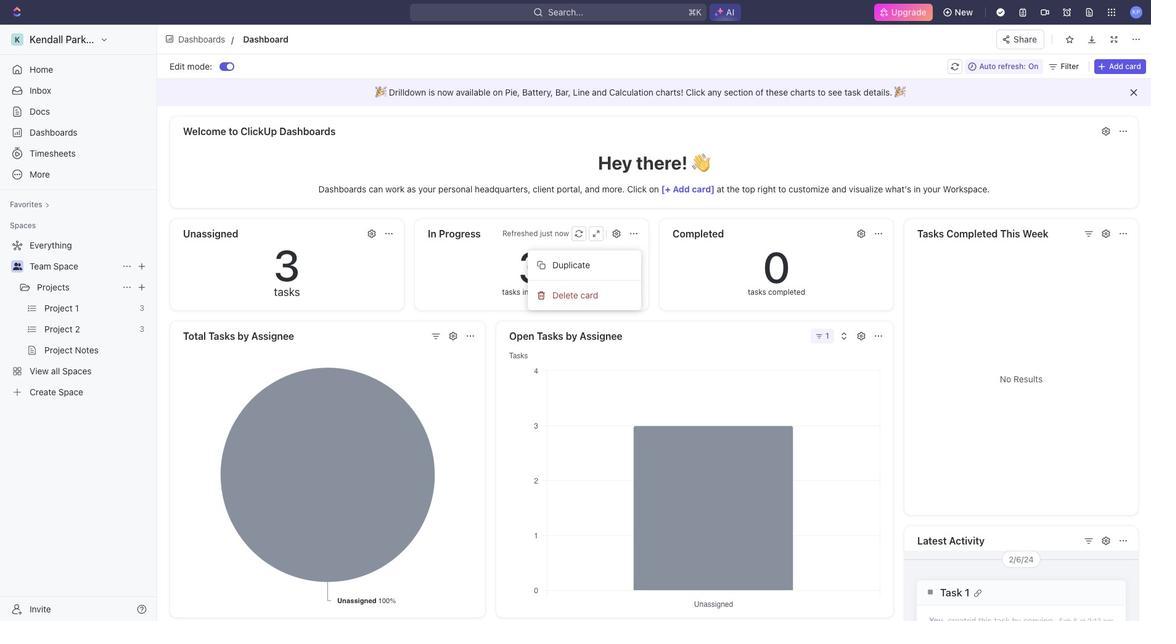 Task type: vqa. For each thing, say whether or not it's contained in the screenshot.
This
yes



Task type: describe. For each thing, give the bounding box(es) containing it.
tree inside the sidebar navigation
[[5, 236, 152, 402]]

as
[[407, 184, 416, 194]]

1 horizontal spatial to
[[778, 184, 786, 194]]

progress
[[439, 228, 481, 239]]

1 your from the left
[[418, 184, 436, 194]]

line
[[573, 87, 590, 97]]

total tasks by assignee
[[183, 331, 294, 342]]

pie,
[[505, 87, 520, 97]]

1 vertical spatial on
[[649, 184, 659, 194]]

details.
[[864, 87, 893, 97]]

charts!
[[656, 87, 684, 97]]

add card button
[[1095, 59, 1146, 74]]

unassigned button
[[183, 225, 360, 242]]

latest activity
[[918, 535, 985, 546]]

1
[[965, 586, 970, 599]]

search...
[[548, 7, 583, 17]]

1 vertical spatial now
[[555, 229, 569, 238]]

👋
[[692, 152, 710, 173]]

this
[[1001, 228, 1020, 239]]

in progress button
[[427, 225, 498, 242]]

assignee for open tasks by assignee
[[580, 331, 623, 342]]

refreshed
[[503, 229, 538, 238]]

click inside alert
[[686, 87, 706, 97]]

total tasks by assignee button
[[183, 327, 424, 345]]

favorites
[[10, 200, 42, 209]]

these
[[766, 87, 788, 97]]

timesheets link
[[5, 144, 152, 163]]

team space link
[[30, 257, 117, 276]]

progress
[[531, 287, 562, 297]]

edit mode:
[[170, 61, 212, 71]]

results
[[1014, 374, 1043, 384]]

tasks for 0 tasks completed
[[748, 287, 766, 297]]

open
[[509, 331, 534, 342]]

is
[[429, 87, 435, 97]]

by for open
[[566, 331, 577, 342]]

and left more. at the right top of page
[[585, 184, 600, 194]]

completed
[[768, 287, 805, 297]]

⌘k
[[688, 7, 702, 17]]

team space
[[30, 261, 78, 271]]

3 tasks in progress
[[502, 241, 562, 297]]

inbox link
[[5, 81, 152, 101]]

delete card button
[[533, 286, 636, 305]]

delete
[[553, 290, 578, 300]]

in inside 3 tasks in progress
[[523, 287, 529, 297]]

hey there! 👋
[[598, 152, 710, 173]]

tasks for 3 tasks in progress
[[502, 287, 521, 297]]

new
[[955, 7, 973, 17]]

personal
[[438, 184, 473, 194]]

completed inside completed button
[[673, 228, 724, 239]]

1 horizontal spatial dashboards link
[[162, 30, 229, 48]]

welcome to clickup dashboards
[[183, 126, 336, 137]]

the
[[727, 184, 740, 194]]

week
[[1023, 228, 1049, 239]]

🎉 drilldown is now available on pie, battery, bar, line and calculation charts! click any section of these charts to see task details.  🎉
[[376, 87, 908, 97]]

refresh:
[[998, 61, 1026, 71]]

3 for 3 tasks
[[274, 239, 300, 290]]

inbox
[[30, 85, 51, 96]]

no results
[[1000, 374, 1043, 384]]

dashboards link inside the sidebar navigation
[[5, 123, 152, 142]]

customize
[[789, 184, 830, 194]]

home link
[[5, 60, 152, 80]]

open tasks by assignee button
[[509, 327, 807, 345]]

0 vertical spatial in
[[914, 184, 921, 194]]

‎task
[[940, 586, 963, 599]]

and inside alert
[[592, 87, 607, 97]]

unassigned
[[183, 228, 238, 239]]

welcome to clickup dashboards button
[[183, 123, 1095, 140]]

card for add card
[[1126, 61, 1142, 71]]

projects link
[[37, 278, 117, 297]]

invite
[[30, 603, 51, 614]]

can
[[369, 184, 383, 194]]

delete card
[[553, 290, 598, 300]]

and left visualize
[[832, 184, 847, 194]]

tasks for total tasks by assignee
[[209, 331, 235, 342]]

dashboards inside the sidebar navigation
[[30, 127, 77, 138]]

completed button
[[672, 225, 850, 242]]

timesheets
[[30, 148, 76, 158]]

what's
[[885, 184, 912, 194]]

at
[[717, 184, 725, 194]]

now inside alert
[[437, 87, 454, 97]]

assignee for total tasks by assignee
[[251, 331, 294, 342]]

latest
[[918, 535, 947, 546]]

of
[[756, 87, 764, 97]]

bar,
[[555, 87, 571, 97]]

0 tasks completed
[[748, 241, 805, 297]]

see
[[828, 87, 842, 97]]

projects
[[37, 282, 70, 292]]

user group image
[[13, 263, 22, 270]]

mode:
[[187, 61, 212, 71]]



Task type: locate. For each thing, give the bounding box(es) containing it.
now right just
[[555, 229, 569, 238]]

🎉 drilldown is now available on pie, battery, bar, line and calculation charts! click any section of these charts to see task details.  🎉 alert
[[157, 79, 1151, 106]]

0 vertical spatial dashboards link
[[162, 30, 229, 48]]

click left any
[[686, 87, 706, 97]]

visualize
[[849, 184, 883, 194]]

section
[[724, 87, 753, 97]]

top
[[742, 184, 755, 194]]

more.
[[602, 184, 625, 194]]

by down delete card
[[566, 331, 577, 342]]

1 vertical spatial card
[[581, 290, 598, 300]]

2 vertical spatial to
[[778, 184, 786, 194]]

1 horizontal spatial tasks
[[502, 287, 521, 297]]

on
[[493, 87, 503, 97], [649, 184, 659, 194]]

1 vertical spatial to
[[229, 126, 238, 137]]

space
[[53, 261, 78, 271]]

‎task 1
[[940, 586, 970, 599]]

0 vertical spatial on
[[493, 87, 503, 97]]

2 by from the left
[[566, 331, 577, 342]]

0 horizontal spatial click
[[627, 184, 647, 194]]

spaces
[[10, 221, 36, 230]]

dashboards inside button
[[279, 126, 336, 137]]

2 your from the left
[[923, 184, 941, 194]]

tasks inside "open tasks by assignee" button
[[537, 331, 564, 342]]

to inside alert
[[818, 87, 826, 97]]

tasks right the open
[[537, 331, 564, 342]]

tasks inside 3 tasks
[[274, 286, 300, 298]]

open tasks by assignee
[[509, 331, 623, 342]]

home
[[30, 64, 53, 75]]

docs
[[30, 106, 50, 117]]

dashboards right clickup
[[279, 126, 336, 137]]

new button
[[938, 2, 981, 22]]

latest activity button
[[917, 532, 1077, 549]]

completed inside tasks completed this week button
[[947, 228, 998, 239]]

1 completed from the left
[[673, 228, 724, 239]]

battery,
[[522, 87, 553, 97]]

edit
[[170, 61, 185, 71]]

headquarters,
[[475, 184, 531, 194]]

dashboards can work as your personal headquarters, client portal, and more. click on [+ add card] at the top right to customize and visualize what's in your workspace.
[[319, 184, 990, 194]]

0 vertical spatial add
[[1109, 61, 1124, 71]]

1 vertical spatial dashboards link
[[5, 123, 152, 142]]

tasks left progress
[[502, 287, 521, 297]]

card
[[1126, 61, 1142, 71], [581, 290, 598, 300]]

tasks inside tasks completed this week button
[[918, 228, 944, 239]]

1 vertical spatial click
[[627, 184, 647, 194]]

0 horizontal spatial on
[[493, 87, 503, 97]]

2 completed from the left
[[947, 228, 998, 239]]

on
[[1029, 61, 1039, 71]]

to inside button
[[229, 126, 238, 137]]

tasks left completed
[[748, 287, 766, 297]]

🎉 right details.
[[895, 87, 906, 97]]

upgrade
[[891, 7, 927, 17]]

[+
[[662, 184, 671, 194]]

1 horizontal spatial assignee
[[580, 331, 623, 342]]

any
[[708, 87, 722, 97]]

0 horizontal spatial dashboards link
[[5, 123, 152, 142]]

0 vertical spatial to
[[818, 87, 826, 97]]

1 horizontal spatial add
[[1109, 61, 1124, 71]]

1 vertical spatial add
[[673, 184, 690, 194]]

0 horizontal spatial now
[[437, 87, 454, 97]]

2 🎉 from the left
[[895, 87, 906, 97]]

1 by from the left
[[238, 331, 249, 342]]

‎task 1 link
[[920, 586, 1114, 599]]

1 horizontal spatial 🎉
[[895, 87, 906, 97]]

and right line
[[592, 87, 607, 97]]

1 horizontal spatial your
[[923, 184, 941, 194]]

tasks inside 0 tasks completed
[[748, 287, 766, 297]]

click
[[686, 87, 706, 97], [627, 184, 647, 194]]

in left progress
[[523, 287, 529, 297]]

completed
[[673, 228, 724, 239], [947, 228, 998, 239]]

welcome
[[183, 126, 226, 137]]

favorites button
[[5, 197, 55, 212]]

🎉 left drilldown
[[376, 87, 387, 97]]

2 horizontal spatial to
[[818, 87, 826, 97]]

on inside alert
[[493, 87, 503, 97]]

your right "what's"
[[923, 184, 941, 194]]

tasks for 3 tasks
[[274, 286, 300, 298]]

dashboards up mode:
[[178, 34, 225, 44]]

1 assignee from the left
[[251, 331, 294, 342]]

tasks completed this week
[[918, 228, 1049, 239]]

dashboards up timesheets
[[30, 127, 77, 138]]

to right the right
[[778, 184, 786, 194]]

1 horizontal spatial now
[[555, 229, 569, 238]]

tasks up "total tasks by assignee" button on the bottom of page
[[274, 286, 300, 298]]

dashboards left can in the left of the page
[[319, 184, 366, 194]]

click right more. at the right top of page
[[627, 184, 647, 194]]

0 horizontal spatial tasks
[[274, 286, 300, 298]]

None text field
[[243, 31, 569, 47]]

tasks right total
[[209, 331, 235, 342]]

refreshed just now
[[503, 229, 569, 238]]

0 horizontal spatial tasks
[[209, 331, 235, 342]]

card for delete card
[[581, 290, 598, 300]]

0 horizontal spatial by
[[238, 331, 249, 342]]

duplicate button
[[533, 255, 636, 275]]

add inside button
[[1109, 61, 1124, 71]]

0 horizontal spatial your
[[418, 184, 436, 194]]

auto
[[980, 61, 996, 71]]

1 horizontal spatial in
[[914, 184, 921, 194]]

1 horizontal spatial card
[[1126, 61, 1142, 71]]

clickup
[[241, 126, 277, 137]]

0 vertical spatial card
[[1126, 61, 1142, 71]]

dashboards link up timesheets link
[[5, 123, 152, 142]]

share
[[1014, 34, 1037, 44]]

charts
[[791, 87, 816, 97]]

drilldown
[[389, 87, 426, 97]]

total
[[183, 331, 206, 342]]

completed left this
[[947, 228, 998, 239]]

0 horizontal spatial completed
[[673, 228, 724, 239]]

3 inside 3 tasks in progress
[[519, 241, 545, 292]]

assignee
[[251, 331, 294, 342], [580, 331, 623, 342]]

1 horizontal spatial completed
[[947, 228, 998, 239]]

0 horizontal spatial add
[[673, 184, 690, 194]]

just
[[540, 229, 553, 238]]

tasks inside "total tasks by assignee" button
[[209, 331, 235, 342]]

0
[[763, 241, 790, 292]]

tree containing team space
[[5, 236, 152, 402]]

client
[[533, 184, 555, 194]]

to left clickup
[[229, 126, 238, 137]]

0 vertical spatial click
[[686, 87, 706, 97]]

0 horizontal spatial to
[[229, 126, 238, 137]]

by right total
[[238, 331, 249, 342]]

auto refresh: on
[[980, 61, 1039, 71]]

team
[[30, 261, 51, 271]]

on left the [+
[[649, 184, 659, 194]]

in
[[914, 184, 921, 194], [523, 287, 529, 297]]

0 horizontal spatial card
[[581, 290, 598, 300]]

1 horizontal spatial click
[[686, 87, 706, 97]]

tasks
[[918, 228, 944, 239], [209, 331, 235, 342], [537, 331, 564, 342]]

2 horizontal spatial tasks
[[748, 287, 766, 297]]

tasks completed this week button
[[917, 225, 1077, 242]]

2 horizontal spatial tasks
[[918, 228, 944, 239]]

2 assignee from the left
[[580, 331, 623, 342]]

3 for 3 tasks in progress
[[519, 241, 545, 292]]

completed down the card]
[[673, 228, 724, 239]]

1 horizontal spatial by
[[566, 331, 577, 342]]

portal,
[[557, 184, 583, 194]]

by for total
[[238, 331, 249, 342]]

tasks
[[274, 286, 300, 298], [502, 287, 521, 297], [748, 287, 766, 297]]

on left pie,
[[493, 87, 503, 97]]

sidebar navigation
[[0, 25, 157, 621]]

upgrade link
[[874, 4, 933, 21]]

docs link
[[5, 102, 152, 121]]

1 🎉 from the left
[[376, 87, 387, 97]]

0 horizontal spatial 3
[[274, 239, 300, 290]]

your
[[418, 184, 436, 194], [923, 184, 941, 194]]

1 vertical spatial in
[[523, 287, 529, 297]]

hey
[[598, 152, 632, 173]]

no
[[1000, 374, 1011, 384]]

3
[[274, 239, 300, 290], [519, 241, 545, 292]]

tasks inside 3 tasks in progress
[[502, 287, 521, 297]]

1 horizontal spatial tasks
[[537, 331, 564, 342]]

there!
[[636, 152, 688, 173]]

now right is
[[437, 87, 454, 97]]

tasks for open tasks by assignee
[[537, 331, 564, 342]]

0 horizontal spatial assignee
[[251, 331, 294, 342]]

1 horizontal spatial 3
[[519, 241, 545, 292]]

0 vertical spatial now
[[437, 87, 454, 97]]

activity
[[949, 535, 985, 546]]

tasks down "workspace."
[[918, 228, 944, 239]]

in right "what's"
[[914, 184, 921, 194]]

0 horizontal spatial in
[[523, 287, 529, 297]]

3 tasks
[[274, 239, 300, 298]]

1 horizontal spatial on
[[649, 184, 659, 194]]

dashboards link up mode:
[[162, 30, 229, 48]]

duplicate
[[553, 260, 590, 270]]

calculation
[[609, 87, 654, 97]]

by
[[238, 331, 249, 342], [566, 331, 577, 342]]

tree
[[5, 236, 152, 402]]

dashboards link
[[162, 30, 229, 48], [5, 123, 152, 142]]

your right as
[[418, 184, 436, 194]]

0 horizontal spatial 🎉
[[376, 87, 387, 97]]

to left see
[[818, 87, 826, 97]]



